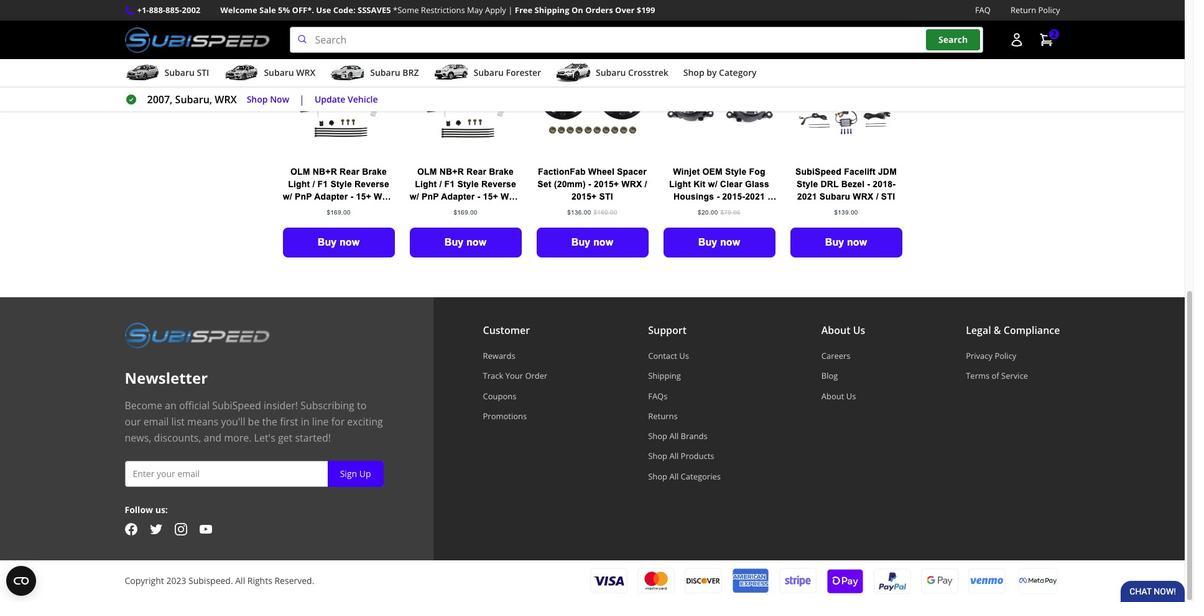 Task type: vqa. For each thing, say whether or not it's contained in the screenshot.
ETS
no



Task type: locate. For each thing, give the bounding box(es) containing it.
shop for shop all products
[[648, 451, 667, 462]]

about up careers at the right bottom of the page
[[822, 324, 851, 337]]

subaru inside subaru forester dropdown button
[[474, 67, 504, 78]]

forester
[[506, 67, 541, 78]]

0 horizontal spatial shipping
[[535, 4, 569, 16]]

1 horizontal spatial policy
[[1038, 4, 1060, 16]]

over
[[615, 4, 635, 16]]

subaru crosstrek button
[[556, 62, 669, 87]]

all down shop all products
[[670, 471, 679, 482]]

visa image
[[590, 568, 627, 594]]

1 vertical spatial policy
[[995, 350, 1017, 361]]

subispeed logo image
[[125, 27, 270, 53], [125, 322, 270, 348]]

exciting
[[347, 415, 383, 429]]

0 vertical spatial about us
[[822, 324, 865, 337]]

a subaru sti thumbnail image image
[[125, 64, 160, 82]]

policy for privacy policy
[[995, 350, 1017, 361]]

subaru left crosstrek
[[596, 67, 626, 78]]

free
[[515, 4, 533, 16]]

0 vertical spatial about
[[822, 324, 851, 337]]

facebook logo image
[[125, 523, 137, 535]]

newsletter
[[125, 368, 208, 388]]

wrx down a subaru wrx thumbnail image
[[215, 93, 237, 106]]

contact us
[[648, 350, 689, 361]]

promotions
[[483, 410, 527, 422]]

of
[[992, 370, 999, 382]]

policy for return policy
[[1038, 4, 1060, 16]]

search
[[939, 34, 968, 46]]

1 about from the top
[[822, 324, 851, 337]]

2 vertical spatial us
[[846, 390, 856, 402]]

terms of service link
[[966, 370, 1060, 382]]

sssave5
[[358, 4, 391, 16]]

wrx
[[296, 67, 316, 78], [215, 93, 237, 106]]

shop down shop all brands
[[648, 451, 667, 462]]

googlepay image
[[921, 568, 958, 595]]

shop by category button
[[683, 62, 757, 87]]

become an official subispeed insider! subscribing to our email list means you'll be the first in line for exciting news, discounts, and more. let's get started!
[[125, 399, 383, 445]]

subaru left the forester
[[474, 67, 504, 78]]

1 vertical spatial us
[[679, 350, 689, 361]]

1 subaru from the left
[[165, 67, 195, 78]]

0 vertical spatial |
[[508, 4, 513, 16]]

shipping link
[[648, 370, 721, 382]]

*some restrictions may apply | free shipping on orders over $199
[[393, 4, 655, 16]]

copyright
[[125, 575, 164, 587]]

venmo image
[[968, 568, 1005, 595]]

1 vertical spatial |
[[299, 93, 305, 106]]

to
[[357, 399, 367, 412]]

shipping left on
[[535, 4, 569, 16]]

email
[[143, 415, 169, 429]]

+1-888-885-2002
[[137, 4, 200, 16]]

shop for shop by category
[[683, 67, 705, 78]]

0 vertical spatial subispeed logo image
[[125, 27, 270, 53]]

products
[[681, 451, 714, 462]]

subaru brz
[[370, 67, 419, 78]]

subaru for subaru brz
[[370, 67, 400, 78]]

rewards
[[483, 350, 515, 361]]

1 vertical spatial about
[[822, 390, 844, 402]]

stripe image
[[779, 568, 816, 594]]

5 subaru from the left
[[596, 67, 626, 78]]

subaru inside the subaru brz dropdown button
[[370, 67, 400, 78]]

all down shop all brands
[[670, 451, 679, 462]]

shop left by
[[683, 67, 705, 78]]

careers
[[822, 350, 851, 361]]

for
[[331, 415, 345, 429]]

us
[[853, 324, 865, 337], [679, 350, 689, 361], [846, 390, 856, 402]]

policy up 2
[[1038, 4, 1060, 16]]

coupons
[[483, 390, 517, 402]]

subispeed logo image down 2002
[[125, 27, 270, 53]]

2002
[[182, 4, 200, 16]]

privacy policy
[[966, 350, 1017, 361]]

0 vertical spatial policy
[[1038, 4, 1060, 16]]

1 vertical spatial subispeed logo image
[[125, 322, 270, 348]]

shop for shop all categories
[[648, 471, 667, 482]]

policy up terms of service link
[[995, 350, 1017, 361]]

1 vertical spatial about us
[[822, 390, 856, 402]]

about us
[[822, 324, 865, 337], [822, 390, 856, 402]]

copyright 2023 subispeed. all rights reserved.
[[125, 575, 314, 587]]

1 horizontal spatial shipping
[[648, 370, 681, 382]]

|
[[508, 4, 513, 16], [299, 93, 305, 106]]

us down blog link
[[846, 390, 856, 402]]

subaru sti
[[165, 67, 209, 78]]

shop inside dropdown button
[[683, 67, 705, 78]]

youtube logo image
[[199, 523, 212, 535]]

| left free
[[508, 4, 513, 16]]

about down blog
[[822, 390, 844, 402]]

2007, subaru, wrx
[[147, 93, 237, 106]]

shop all products link
[[648, 451, 721, 462]]

shop now link
[[247, 93, 289, 107]]

open widget image
[[6, 566, 36, 596]]

2 subaru from the left
[[264, 67, 294, 78]]

subaru left sti
[[165, 67, 195, 78]]

subispeed logo image up newsletter
[[125, 322, 270, 348]]

legal
[[966, 324, 991, 337]]

subaru,
[[175, 93, 212, 106]]

0 horizontal spatial policy
[[995, 350, 1017, 361]]

2023
[[166, 575, 186, 587]]

rights
[[247, 575, 272, 587]]

| right now
[[299, 93, 305, 106]]

privacy
[[966, 350, 993, 361]]

subaru inside subaru sti dropdown button
[[165, 67, 195, 78]]

terms of service
[[966, 370, 1028, 382]]

metapay image
[[1019, 578, 1056, 584]]

apply
[[485, 4, 506, 16]]

subaru for subaru forester
[[474, 67, 504, 78]]

0 vertical spatial wrx
[[296, 67, 316, 78]]

shop
[[683, 67, 705, 78], [247, 93, 268, 105], [648, 431, 667, 442], [648, 451, 667, 462], [648, 471, 667, 482]]

shop down shop all products
[[648, 471, 667, 482]]

wrx inside dropdown button
[[296, 67, 316, 78]]

shop down returns
[[648, 431, 667, 442]]

get
[[278, 431, 293, 445]]

shipping down contact
[[648, 370, 681, 382]]

you'll
[[221, 415, 245, 429]]

policy inside "link"
[[1038, 4, 1060, 16]]

1 horizontal spatial wrx
[[296, 67, 316, 78]]

search input field
[[290, 27, 983, 53]]

subaru left brz
[[370, 67, 400, 78]]

and
[[204, 431, 222, 445]]

subaru for subaru wrx
[[264, 67, 294, 78]]

$199
[[637, 4, 655, 16]]

subaru sti button
[[125, 62, 209, 87]]

subscribing
[[301, 399, 354, 412]]

subaru inside subaru crosstrek dropdown button
[[596, 67, 626, 78]]

3 subaru from the left
[[370, 67, 400, 78]]

about us down blog link
[[822, 390, 856, 402]]

4 subaru from the left
[[474, 67, 504, 78]]

about us up careers "link"
[[822, 324, 865, 337]]

us up careers "link"
[[853, 324, 865, 337]]

shop left now
[[247, 93, 268, 105]]

return policy
[[1011, 4, 1060, 16]]

instagram logo image
[[174, 523, 187, 535]]

Enter your email text field
[[125, 461, 383, 487]]

all left brands
[[670, 431, 679, 442]]

privacy policy link
[[966, 350, 1060, 361]]

paypal image
[[874, 568, 911, 595]]

us up the shipping link
[[679, 350, 689, 361]]

returns link
[[648, 410, 721, 422]]

2 button
[[1033, 27, 1060, 52]]

subaru forester
[[474, 67, 541, 78]]

2 about from the top
[[822, 390, 844, 402]]

track
[[483, 370, 503, 382]]

all for products
[[670, 451, 679, 462]]

wrx up update
[[296, 67, 316, 78]]

subaru inside 'subaru wrx' dropdown button
[[264, 67, 294, 78]]

all
[[670, 431, 679, 442], [670, 451, 679, 462], [670, 471, 679, 482], [235, 575, 245, 587]]

compliance
[[1004, 324, 1060, 337]]

twitter logo image
[[150, 523, 162, 535]]

subaru wrx button
[[224, 62, 316, 87]]

shop all products
[[648, 451, 714, 462]]

subaru up now
[[264, 67, 294, 78]]

0 horizontal spatial wrx
[[215, 93, 237, 106]]

started!
[[295, 431, 331, 445]]

2
[[1051, 28, 1056, 40]]



Task type: describe. For each thing, give the bounding box(es) containing it.
return policy link
[[1011, 4, 1060, 17]]

*some
[[393, 4, 419, 16]]

first
[[280, 415, 298, 429]]

discover image
[[685, 568, 722, 594]]

885-
[[165, 4, 182, 16]]

may
[[467, 4, 483, 16]]

your
[[505, 370, 523, 382]]

shop by category
[[683, 67, 757, 78]]

about us link
[[822, 390, 865, 402]]

us for 'about us' link
[[846, 390, 856, 402]]

faqs
[[648, 390, 668, 402]]

rewards link
[[483, 350, 548, 361]]

list
[[171, 415, 185, 429]]

track your order link
[[483, 370, 548, 382]]

contact us link
[[648, 350, 721, 361]]

insider!
[[264, 399, 298, 412]]

blog link
[[822, 370, 865, 382]]

mastercard image
[[637, 568, 675, 594]]

sign up
[[340, 468, 371, 480]]

faq link
[[975, 4, 991, 17]]

follow us:
[[125, 504, 168, 516]]

shop all brands link
[[648, 431, 721, 442]]

1 vertical spatial wrx
[[215, 93, 237, 106]]

us:
[[155, 504, 168, 516]]

0 horizontal spatial |
[[299, 93, 305, 106]]

a subaru crosstrek thumbnail image image
[[556, 64, 591, 82]]

returns
[[648, 410, 678, 422]]

code:
[[333, 4, 356, 16]]

news,
[[125, 431, 151, 445]]

all left 'rights'
[[235, 575, 245, 587]]

subaru crosstrek
[[596, 67, 669, 78]]

sale
[[259, 4, 276, 16]]

subaru for subaru crosstrek
[[596, 67, 626, 78]]

coupons link
[[483, 390, 548, 402]]

careers link
[[822, 350, 865, 361]]

crosstrek
[[628, 67, 669, 78]]

official
[[179, 399, 210, 412]]

button image
[[1009, 32, 1024, 47]]

2 about us from the top
[[822, 390, 856, 402]]

0 vertical spatial us
[[853, 324, 865, 337]]

reserved.
[[275, 575, 314, 587]]

shop now
[[247, 93, 289, 105]]

subispeed
[[212, 399, 261, 412]]

shop all brands
[[648, 431, 708, 442]]

2 subispeed logo image from the top
[[125, 322, 270, 348]]

welcome
[[220, 4, 257, 16]]

subaru forester button
[[434, 62, 541, 87]]

1 vertical spatial shipping
[[648, 370, 681, 382]]

discounts,
[[154, 431, 201, 445]]

legal & compliance
[[966, 324, 1060, 337]]

shoppay image
[[826, 568, 864, 595]]

all for categories
[[670, 471, 679, 482]]

sign
[[340, 468, 357, 480]]

a subaru brz thumbnail image image
[[330, 64, 365, 82]]

become
[[125, 399, 162, 412]]

us for contact us link
[[679, 350, 689, 361]]

+1-888-885-2002 link
[[137, 4, 200, 17]]

1 subispeed logo image from the top
[[125, 27, 270, 53]]

&
[[994, 324, 1001, 337]]

2007,
[[147, 93, 173, 106]]

off*.
[[292, 4, 314, 16]]

all for brands
[[670, 431, 679, 442]]

an
[[165, 399, 177, 412]]

restrictions
[[421, 4, 465, 16]]

shop for shop all brands
[[648, 431, 667, 442]]

subispeed.
[[188, 575, 233, 587]]

update vehicle button
[[315, 93, 378, 107]]

categories
[[681, 471, 721, 482]]

now
[[270, 93, 289, 105]]

search button
[[926, 29, 980, 50]]

0 vertical spatial shipping
[[535, 4, 569, 16]]

welcome sale 5% off*. use code: sssave5
[[220, 4, 391, 16]]

subaru wrx
[[264, 67, 316, 78]]

customer
[[483, 324, 530, 337]]

track your order
[[483, 370, 548, 382]]

a subaru wrx thumbnail image image
[[224, 64, 259, 82]]

follow
[[125, 504, 153, 516]]

terms
[[966, 370, 990, 382]]

faq
[[975, 4, 991, 16]]

brz
[[403, 67, 419, 78]]

a subaru forester thumbnail image image
[[434, 64, 469, 82]]

sti
[[197, 67, 209, 78]]

more.
[[224, 431, 252, 445]]

update
[[315, 93, 345, 105]]

support
[[648, 324, 687, 337]]

1 about us from the top
[[822, 324, 865, 337]]

shop all categories
[[648, 471, 721, 482]]

subaru brz button
[[330, 62, 419, 87]]

1 horizontal spatial |
[[508, 4, 513, 16]]

return
[[1011, 4, 1036, 16]]

use
[[316, 4, 331, 16]]

orders
[[585, 4, 613, 16]]

up
[[359, 468, 371, 480]]

by
[[707, 67, 717, 78]]

faqs link
[[648, 390, 721, 402]]

service
[[1002, 370, 1028, 382]]

the
[[262, 415, 277, 429]]

subaru for subaru sti
[[165, 67, 195, 78]]

amex image
[[732, 568, 769, 594]]

shop for shop now
[[247, 93, 268, 105]]



